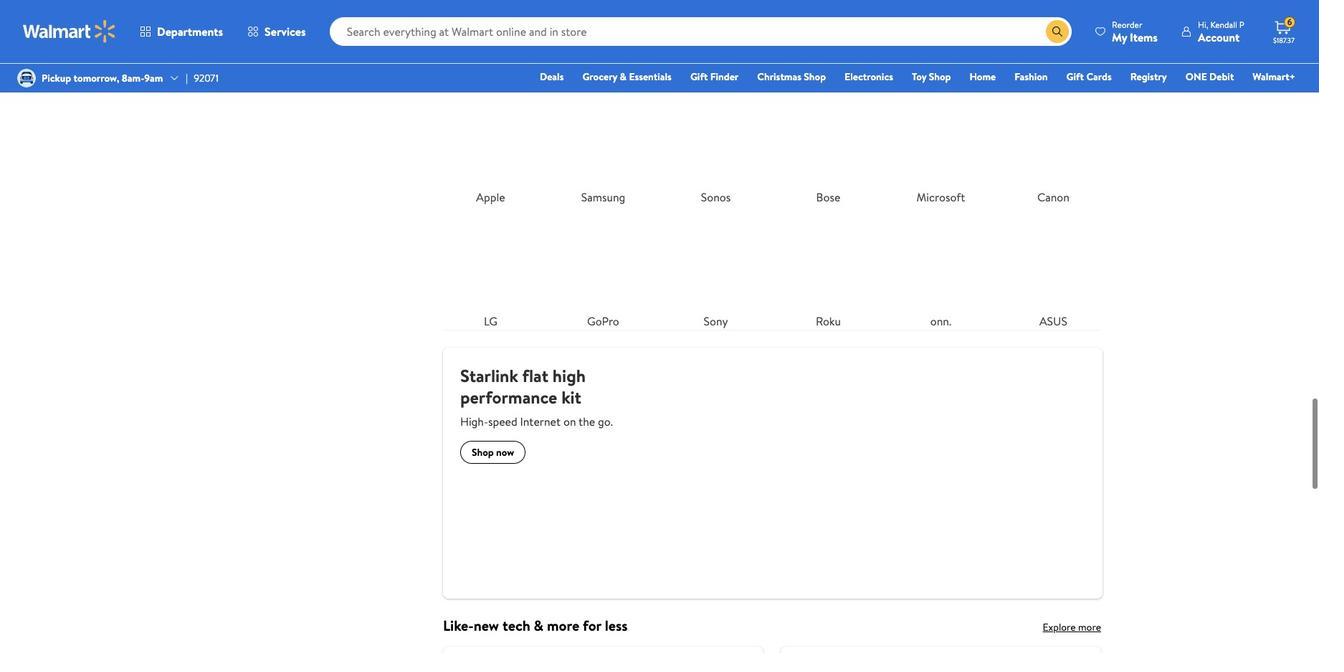 Task type: locate. For each thing, give the bounding box(es) containing it.
fashion link
[[1008, 69, 1054, 85]]

tech
[[469, 63, 497, 82], [502, 616, 530, 635]]

shop right toy
[[929, 70, 951, 84]]

new
[[474, 616, 499, 635]]

brands
[[500, 63, 543, 82]]

& right grocery
[[620, 70, 627, 84]]

list
[[443, 0, 1101, 46], [455, 0, 761, 33], [434, 81, 1110, 329], [434, 647, 1110, 653]]

apple link
[[443, 93, 538, 205]]

walmart image
[[23, 20, 116, 43]]

gift cards link
[[1060, 69, 1118, 85]]

2 gift from the left
[[1066, 70, 1084, 84]]

list item
[[443, 0, 772, 35], [557, 0, 659, 18], [659, 0, 761, 18], [772, 0, 1101, 35], [434, 647, 772, 653], [772, 647, 1110, 653]]

8am-
[[122, 71, 144, 85]]

christmas shop link
[[751, 69, 832, 85]]

 image
[[17, 69, 36, 87]]

more
[[547, 616, 579, 635], [1078, 620, 1101, 635]]

essentials
[[629, 70, 672, 84]]

bose
[[816, 189, 840, 205]]

one
[[1186, 70, 1207, 84]]

0 horizontal spatial &
[[534, 616, 544, 635]]

1 horizontal spatial &
[[620, 70, 627, 84]]

services button
[[235, 14, 318, 49]]

list containing apple
[[434, 81, 1110, 329]]

more right 'explore'
[[1078, 620, 1101, 635]]

samsung
[[581, 189, 625, 205]]

1 horizontal spatial shop
[[804, 70, 826, 84]]

for
[[583, 616, 601, 635]]

tech right new
[[502, 616, 530, 635]]

like-new tech & more for less
[[443, 616, 628, 635]]

see less
[[1067, 67, 1101, 81]]

gift for gift cards
[[1066, 70, 1084, 84]]

onn. link
[[893, 217, 989, 329]]

walmart+ link
[[1246, 69, 1302, 85]]

0 horizontal spatial tech
[[469, 63, 497, 82]]

0 vertical spatial &
[[620, 70, 627, 84]]

go.
[[598, 413, 613, 429]]

1 vertical spatial less
[[605, 616, 628, 635]]

1 vertical spatial &
[[534, 616, 544, 635]]

hi,
[[1198, 18, 1208, 30]]

kendall
[[1210, 18, 1237, 30]]

fashion
[[1015, 70, 1048, 84]]

0 horizontal spatial gift
[[690, 70, 708, 84]]

explore more
[[1043, 620, 1101, 635]]

explore more link
[[1043, 620, 1101, 635]]

1 horizontal spatial tech
[[502, 616, 530, 635]]

shop
[[804, 70, 826, 84], [929, 70, 951, 84], [472, 445, 494, 459]]

finder
[[710, 70, 739, 84]]

& right new
[[534, 616, 544, 635]]

one debit
[[1186, 70, 1234, 84]]

0 horizontal spatial less
[[605, 616, 628, 635]]

roku link
[[781, 217, 876, 329]]

christmas
[[757, 70, 802, 84]]

see less button
[[1067, 67, 1101, 81]]

|
[[186, 71, 188, 85]]

high
[[553, 363, 586, 387]]

toy shop link
[[905, 69, 957, 85]]

services
[[265, 24, 306, 39]]

more left for
[[547, 616, 579, 635]]

1 gift from the left
[[690, 70, 708, 84]]

reorder
[[1112, 18, 1142, 30]]

less
[[1085, 67, 1101, 81], [605, 616, 628, 635]]

p
[[1239, 18, 1245, 30]]

0 vertical spatial tech
[[469, 63, 497, 82]]

shop left now
[[472, 445, 494, 459]]

deals link
[[533, 69, 570, 85]]

| 92071
[[186, 71, 219, 85]]

on
[[563, 413, 576, 429]]

92071
[[194, 71, 219, 85]]

home
[[970, 70, 996, 84]]

now
[[496, 445, 514, 459]]

microsoft
[[917, 189, 965, 205]]

departments button
[[128, 14, 235, 49]]

shop right christmas
[[804, 70, 826, 84]]

gift
[[690, 70, 708, 84], [1066, 70, 1084, 84]]

gift finder link
[[684, 69, 745, 85]]

tech right 'top' in the left top of the page
[[469, 63, 497, 82]]

cards
[[1086, 70, 1112, 84]]

0 vertical spatial less
[[1085, 67, 1101, 81]]

like-
[[443, 616, 474, 635]]

top tech brands
[[443, 63, 543, 82]]

canon
[[1037, 189, 1070, 205]]

christmas shop
[[757, 70, 826, 84]]

1 horizontal spatial gift
[[1066, 70, 1084, 84]]

shop now
[[472, 445, 514, 459]]

home link
[[963, 69, 1002, 85]]

grocery & essentials link
[[576, 69, 678, 85]]

explore
[[1043, 620, 1076, 635]]

2 horizontal spatial shop
[[929, 70, 951, 84]]

0 horizontal spatial shop
[[472, 445, 494, 459]]



Task type: describe. For each thing, give the bounding box(es) containing it.
electronics
[[845, 70, 893, 84]]

internet
[[520, 413, 561, 429]]

electronics link
[[838, 69, 900, 85]]

apple
[[476, 189, 505, 205]]

samsung link
[[556, 93, 651, 205]]

see
[[1067, 67, 1083, 81]]

lg
[[484, 313, 498, 329]]

top
[[443, 63, 465, 82]]

starlink
[[460, 363, 518, 387]]

roku
[[816, 313, 841, 329]]

0 horizontal spatial more
[[547, 616, 579, 635]]

Search search field
[[330, 17, 1072, 46]]

kit
[[561, 385, 581, 409]]

departments
[[157, 24, 223, 39]]

1 horizontal spatial less
[[1085, 67, 1101, 81]]

gift for gift finder
[[690, 70, 708, 84]]

sony link
[[668, 217, 763, 329]]

tomorrow,
[[74, 71, 119, 85]]

asus
[[1039, 313, 1067, 329]]

$187.37
[[1273, 35, 1295, 45]]

gift cards
[[1066, 70, 1112, 84]]

sonos link
[[668, 93, 763, 205]]

search icon image
[[1052, 26, 1063, 37]]

account
[[1198, 29, 1240, 45]]

my
[[1112, 29, 1127, 45]]

registry link
[[1124, 69, 1173, 85]]

starlink flat high performance kit high-speed internet on the go.
[[460, 363, 613, 429]]

hi, kendall p account
[[1198, 18, 1245, 45]]

grocery & essentials
[[582, 70, 672, 84]]

debit
[[1210, 70, 1234, 84]]

pickup
[[42, 71, 71, 85]]

sony
[[704, 313, 728, 329]]

gopro link
[[556, 217, 651, 329]]

reorder my items
[[1112, 18, 1158, 45]]

speed
[[488, 413, 517, 429]]

shop inside "link"
[[472, 445, 494, 459]]

Walmart Site-Wide search field
[[330, 17, 1072, 46]]

pickup tomorrow, 8am-9am
[[42, 71, 163, 85]]

canon link
[[1006, 93, 1101, 205]]

shop for toy shop
[[929, 70, 951, 84]]

shop for christmas shop
[[804, 70, 826, 84]]

lg link
[[443, 217, 538, 329]]

one debit link
[[1179, 69, 1241, 85]]

asus link
[[1006, 217, 1101, 329]]

items
[[1130, 29, 1158, 45]]

deals
[[540, 70, 564, 84]]

6 $187.37
[[1273, 16, 1295, 45]]

1 vertical spatial tech
[[502, 616, 530, 635]]

walmart+
[[1253, 70, 1295, 84]]

flat
[[522, 363, 548, 387]]

gopro
[[587, 313, 619, 329]]

high-
[[460, 413, 488, 429]]

bose link
[[781, 93, 876, 205]]

1 horizontal spatial more
[[1078, 620, 1101, 635]]

sonos
[[701, 189, 731, 205]]

toy shop
[[912, 70, 951, 84]]

registry
[[1130, 70, 1167, 84]]

9am
[[144, 71, 163, 85]]

performance
[[460, 385, 557, 409]]

shop now link
[[460, 441, 526, 463]]

toy
[[912, 70, 927, 84]]

6
[[1287, 16, 1292, 28]]

the
[[579, 413, 595, 429]]

onn.
[[930, 313, 951, 329]]

microsoft link
[[893, 93, 989, 205]]

gift finder
[[690, 70, 739, 84]]

grocery
[[582, 70, 617, 84]]



Task type: vqa. For each thing, say whether or not it's contained in the screenshot.
'you'
no



